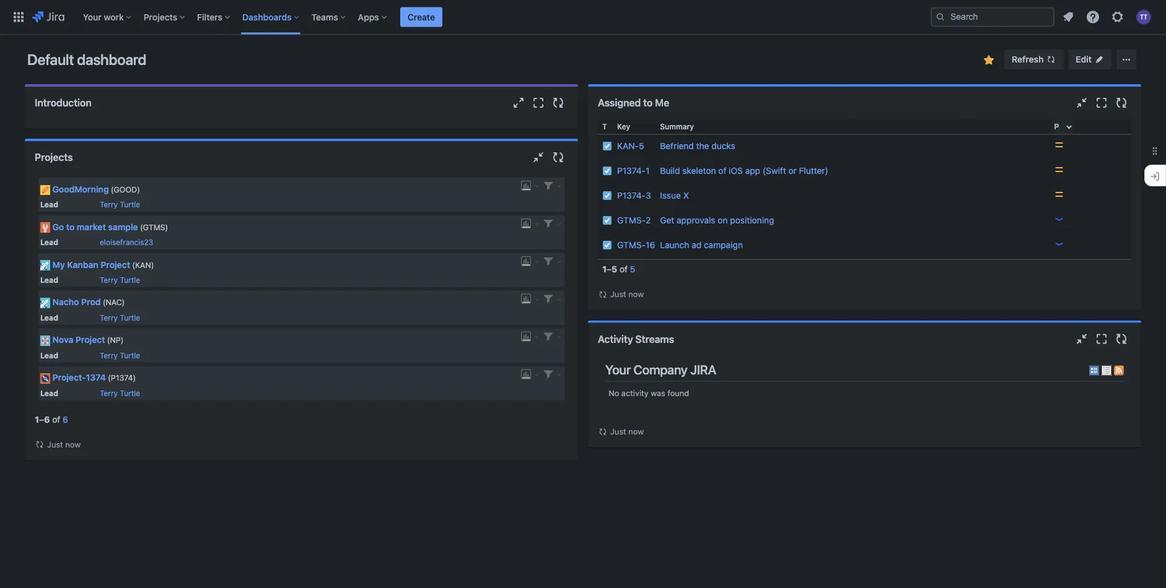 Task type: describe. For each thing, give the bounding box(es) containing it.
now for activity
[[629, 427, 644, 436]]

nova
[[52, 335, 73, 345]]

ad
[[692, 240, 702, 250]]

key
[[617, 122, 631, 131]]

turtle for goodmorning
[[120, 200, 140, 209]]

me
[[655, 97, 670, 109]]

default dashboard
[[27, 51, 146, 68]]

now for assigned
[[629, 290, 644, 299]]

gtms-16 launch ad campaign
[[617, 240, 743, 250]]

terry for kanban
[[100, 276, 118, 285]]

project-1374 link
[[52, 373, 106, 383]]

low image
[[1055, 239, 1065, 249]]

edit icon image
[[1095, 55, 1105, 64]]

your work button
[[79, 7, 136, 27]]

default
[[27, 51, 74, 68]]

1374
[[86, 373, 106, 383]]

terry for 1374
[[100, 389, 118, 398]]

go to market sample (gtms)
[[52, 222, 168, 232]]

project-1374 (p1374)
[[52, 373, 136, 383]]

terry turtle link for nova project
[[100, 351, 140, 360]]

or
[[789, 166, 797, 176]]

kanban
[[67, 260, 98, 270]]

terry turtle for goodmorning
[[100, 200, 140, 209]]

kan-5
[[617, 141, 645, 151]]

your work
[[83, 12, 124, 22]]

nacho
[[52, 297, 79, 308]]

turtle for my kanban project
[[120, 276, 140, 285]]

maximize assigned to me image
[[1095, 95, 1110, 110]]

campaign
[[704, 240, 743, 250]]

befriend the ducks
[[660, 141, 736, 151]]

was
[[651, 389, 666, 398]]

found
[[668, 389, 690, 398]]

primary element
[[7, 0, 931, 34]]

task image for gtms-2
[[603, 216, 613, 226]]

appswitcher icon image
[[11, 10, 26, 24]]

gtms- for 2
[[617, 215, 646, 226]]

nacho prod link
[[52, 297, 101, 308]]

go
[[52, 222, 64, 232]]

t
[[603, 122, 607, 131]]

medium image for issue x
[[1055, 190, 1065, 200]]

terry for prod
[[100, 314, 118, 322]]

build skeleton of ios app (swift or flutter) link
[[660, 166, 829, 176]]

notifications image
[[1061, 10, 1076, 24]]

jira
[[691, 363, 717, 378]]

assigned to me
[[598, 97, 670, 109]]

app
[[746, 166, 761, 176]]

2 horizontal spatial 5
[[639, 141, 645, 151]]

kan-5 link
[[617, 141, 645, 151]]

positioning
[[731, 215, 775, 226]]

build
[[660, 166, 680, 176]]

befriend
[[660, 141, 694, 151]]

get approvals on positioning link
[[660, 215, 775, 226]]

streams
[[636, 334, 675, 345]]

lead for project-1374
[[40, 389, 58, 398]]

lead for goodmorning
[[40, 200, 58, 209]]

(np)
[[107, 336, 124, 345]]

p1374-3
[[617, 191, 651, 201]]

issue x link
[[660, 191, 689, 201]]

p1374-3 link
[[617, 191, 651, 201]]

terry for project
[[100, 351, 118, 360]]

more dashboard actions image
[[1120, 52, 1135, 67]]

apps button
[[354, 7, 392, 27]]

activity
[[622, 389, 649, 398]]

company
[[634, 363, 688, 378]]

2 6 from the left
[[63, 415, 68, 425]]

nacho prod (nac)
[[52, 297, 125, 308]]

an arrow curved in a circular way on the button that refreshes the dashboard image for projects
[[35, 440, 45, 450]]

work
[[104, 12, 124, 22]]

assigned to me region
[[598, 119, 1132, 301]]

6 link
[[63, 415, 68, 425]]

terry turtle for nova project
[[100, 351, 140, 360]]

nova project (np)
[[52, 335, 124, 345]]

just now inside "projects" region
[[47, 440, 81, 449]]

3
[[646, 191, 651, 201]]

create button
[[400, 7, 443, 27]]

summary
[[660, 122, 694, 131]]

teams
[[312, 12, 338, 22]]

lead for go to market sample
[[40, 238, 58, 247]]

just inside "projects" region
[[47, 440, 63, 449]]

your profile and settings image
[[1137, 10, 1152, 24]]

sample
[[108, 222, 138, 232]]

(p1374)
[[108, 374, 136, 383]]

dashboards
[[242, 12, 292, 22]]

task image for p1374-1
[[603, 166, 613, 176]]

kan-
[[617, 141, 639, 151]]

gtms-2
[[617, 215, 651, 226]]

turtle for project-1374
[[120, 389, 140, 398]]

skeleton
[[683, 166, 716, 176]]

maximize introduction image
[[531, 95, 546, 110]]

1 – 6 of 6
[[35, 415, 68, 425]]

p
[[1055, 122, 1060, 131]]

assigned
[[598, 97, 641, 109]]

my kanban project link
[[52, 260, 130, 270]]

flutter)
[[800, 166, 829, 176]]

just now for activity
[[611, 427, 644, 436]]

just for activity
[[611, 427, 627, 436]]

minimize assigned to me image
[[1075, 95, 1090, 110]]

goodmorning link
[[52, 184, 109, 194]]

1 for projects
[[35, 415, 39, 425]]

1 6 from the left
[[44, 415, 50, 425]]

lead for my kanban project
[[40, 276, 58, 285]]

dashboards button
[[239, 7, 304, 27]]

refresh image
[[1047, 55, 1057, 64]]

go to market sample link
[[52, 222, 138, 232]]

get approvals on positioning
[[660, 215, 775, 226]]

filters button
[[194, 7, 235, 27]]

star default dashboard image
[[982, 53, 997, 68]]

0 horizontal spatial 5
[[612, 264, 618, 275]]

banner containing your work
[[0, 0, 1167, 35]]

2
[[646, 215, 651, 226]]

activity streams region
[[598, 356, 1132, 438]]

market
[[77, 222, 106, 232]]

0 vertical spatial project
[[101, 260, 130, 270]]

(nac)
[[103, 298, 125, 307]]



Task type: vqa. For each thing, say whether or not it's contained in the screenshot.
top the Your
yes



Task type: locate. For each thing, give the bounding box(es) containing it.
the
[[697, 141, 710, 151]]

refresh activity streams image
[[1115, 332, 1130, 347]]

refresh assigned to me image
[[1115, 95, 1130, 110]]

maximize activity streams image
[[1095, 332, 1110, 347]]

your
[[83, 12, 102, 22], [606, 363, 631, 378]]

terry turtle link down my kanban project (kan)
[[100, 276, 140, 285]]

project left (np)
[[76, 335, 105, 345]]

6 lead from the top
[[40, 389, 58, 398]]

1 horizontal spatial an arrow curved in a circular way on the button that refreshes the dashboard image
[[598, 290, 608, 300]]

p1374- down p1374-1 link at the right top of the page
[[617, 191, 646, 201]]

1 medium image from the top
[[1055, 165, 1065, 175]]

teams button
[[308, 7, 351, 27]]

to for me
[[644, 97, 653, 109]]

– inside "projects" region
[[39, 415, 44, 425]]

0 vertical spatial now
[[629, 290, 644, 299]]

project down the eloisefrancis23 link
[[101, 260, 130, 270]]

1 vertical spatial projects
[[35, 152, 73, 163]]

1 lead from the top
[[40, 200, 58, 209]]

filters
[[197, 12, 223, 22]]

p1374- for 3
[[617, 191, 646, 201]]

edit
[[1076, 54, 1092, 64]]

terry turtle link down (np)
[[100, 351, 140, 360]]

0 vertical spatial just now
[[611, 290, 644, 299]]

1 horizontal spatial 5
[[630, 264, 636, 275]]

terry turtle down (p1374) at bottom left
[[100, 389, 140, 398]]

task image
[[603, 141, 613, 151], [603, 166, 613, 176], [603, 241, 613, 250]]

apps
[[358, 12, 379, 22]]

0 vertical spatial –
[[607, 264, 612, 275]]

turtle down (nac) at the bottom of page
[[120, 314, 140, 322]]

refresh button
[[1005, 50, 1064, 69]]

2 vertical spatial of
[[52, 415, 60, 425]]

lead for nova project
[[40, 351, 58, 360]]

5 down gtms-16 link
[[630, 264, 636, 275]]

my
[[52, 260, 65, 270]]

terry down my kanban project (kan)
[[100, 276, 118, 285]]

no
[[609, 389, 620, 398]]

an arrow curved in a circular way on the button that refreshes the dashboard image down 1 – 6 of 6
[[35, 440, 45, 450]]

approvals
[[677, 215, 716, 226]]

5 terry from the top
[[100, 389, 118, 398]]

now inside "projects" region
[[65, 440, 81, 449]]

2 task image from the top
[[603, 166, 613, 176]]

6 left 6 link
[[44, 415, 50, 425]]

– left 6 link
[[39, 415, 44, 425]]

x
[[684, 191, 689, 201]]

task image down the t
[[603, 141, 613, 151]]

an arrow curved in a circular way on the button that refreshes the dashboard image
[[598, 427, 608, 437]]

medium image down medium image
[[1055, 165, 1065, 175]]

lead down go
[[40, 238, 58, 247]]

0 horizontal spatial –
[[39, 415, 44, 425]]

refresh
[[1013, 54, 1044, 64]]

befriend the ducks link
[[660, 141, 736, 151]]

just
[[611, 290, 627, 299], [611, 427, 627, 436], [47, 440, 63, 449]]

terry turtle for nacho prod
[[100, 314, 140, 322]]

1 vertical spatial task image
[[603, 166, 613, 176]]

terry for (good)
[[100, 200, 118, 209]]

terry turtle for my kanban project
[[100, 276, 140, 285]]

gtms-2 link
[[617, 215, 651, 226]]

Search field
[[931, 7, 1055, 27]]

terry turtle down my kanban project (kan)
[[100, 276, 140, 285]]

just inside activity streams region
[[611, 427, 627, 436]]

0 horizontal spatial an arrow curved in a circular way on the button that refreshes the dashboard image
[[35, 440, 45, 450]]

2 terry from the top
[[100, 276, 118, 285]]

5 terry turtle link from the top
[[100, 389, 140, 398]]

activity streams
[[598, 334, 675, 345]]

now inside activity streams region
[[629, 427, 644, 436]]

your left work
[[83, 12, 102, 22]]

3 lead from the top
[[40, 276, 58, 285]]

no activity was found
[[609, 389, 690, 398]]

just right an arrow curved in a circular way on the button that refreshes the dashboard image
[[611, 427, 627, 436]]

launch ad campaign link
[[660, 240, 743, 250]]

projects region
[[35, 174, 569, 451]]

4 terry turtle link from the top
[[100, 351, 140, 360]]

1 vertical spatial task image
[[603, 216, 613, 226]]

medium image up low image
[[1055, 190, 1065, 200]]

3 task image from the top
[[603, 241, 613, 250]]

1 for assigned to me
[[603, 264, 607, 275]]

terry turtle for project-1374
[[100, 389, 140, 398]]

task image
[[603, 191, 613, 201], [603, 216, 613, 226]]

1 vertical spatial just
[[611, 427, 627, 436]]

5 up p1374-1
[[639, 141, 645, 151]]

turtle down (np)
[[120, 351, 140, 360]]

terry turtle down (nac) at the bottom of page
[[100, 314, 140, 322]]

1 left "5" link
[[603, 264, 607, 275]]

expand introduction image
[[511, 95, 526, 110]]

– for projects
[[39, 415, 44, 425]]

eloisefrancis23 link
[[100, 238, 153, 247]]

p1374-1
[[617, 166, 650, 176]]

turtle for nacho prod
[[120, 314, 140, 322]]

task image up 1 – 5 of 5
[[603, 241, 613, 250]]

now
[[629, 290, 644, 299], [629, 427, 644, 436], [65, 440, 81, 449]]

1 horizontal spatial to
[[644, 97, 653, 109]]

(gtms)
[[140, 223, 168, 232]]

0 horizontal spatial of
[[52, 415, 60, 425]]

goodmorning
[[52, 184, 109, 194]]

just now inside assigned to me region
[[611, 290, 644, 299]]

lead down project-
[[40, 389, 58, 398]]

1 terry turtle link from the top
[[100, 200, 140, 209]]

turtle down (p1374) at bottom left
[[120, 389, 140, 398]]

0 horizontal spatial projects
[[35, 152, 73, 163]]

projects right work
[[144, 12, 177, 22]]

terry turtle
[[100, 200, 140, 209], [100, 276, 140, 285], [100, 314, 140, 322], [100, 351, 140, 360], [100, 389, 140, 398]]

3 turtle from the top
[[120, 314, 140, 322]]

lead down nacho
[[40, 314, 58, 322]]

edit link
[[1069, 50, 1112, 69]]

issue
[[660, 191, 681, 201]]

to inside "projects" region
[[66, 222, 75, 232]]

3 terry from the top
[[100, 314, 118, 322]]

settings image
[[1111, 10, 1126, 24]]

1 gtms- from the top
[[617, 215, 646, 226]]

3 terry turtle from the top
[[100, 314, 140, 322]]

prod
[[81, 297, 101, 308]]

terry down (p1374) at bottom left
[[100, 389, 118, 398]]

(good)
[[111, 185, 140, 194]]

6
[[44, 415, 50, 425], [63, 415, 68, 425]]

3 terry turtle link from the top
[[100, 314, 140, 322]]

your company jira
[[606, 363, 717, 378]]

–
[[607, 264, 612, 275], [39, 415, 44, 425]]

0 vertical spatial just
[[611, 290, 627, 299]]

1 vertical spatial –
[[39, 415, 44, 425]]

terry turtle link for goodmorning
[[100, 200, 140, 209]]

turtle down (good)
[[120, 200, 140, 209]]

project
[[101, 260, 130, 270], [76, 335, 105, 345]]

project-
[[52, 373, 86, 383]]

1 vertical spatial gtms-
[[617, 240, 646, 250]]

lead for nacho prod
[[40, 314, 58, 322]]

issue x
[[660, 191, 689, 201]]

0 vertical spatial task image
[[603, 191, 613, 201]]

medium image for build skeleton of ios app (swift or flutter)
[[1055, 165, 1065, 175]]

0 horizontal spatial 6
[[44, 415, 50, 425]]

an arrow curved in a circular way on the button that refreshes the dashboard image for assigned to me
[[598, 290, 608, 300]]

help image
[[1086, 10, 1101, 24]]

an arrow curved in a circular way on the button that refreshes the dashboard image
[[598, 290, 608, 300], [35, 440, 45, 450]]

6 down project-
[[63, 415, 68, 425]]

2 horizontal spatial 1
[[646, 166, 650, 176]]

to left me
[[644, 97, 653, 109]]

terry turtle link down (nac) at the bottom of page
[[100, 314, 140, 322]]

0 vertical spatial an arrow curved in a circular way on the button that refreshes the dashboard image
[[598, 290, 608, 300]]

5
[[639, 141, 645, 151], [612, 264, 618, 275], [630, 264, 636, 275]]

my kanban project (kan)
[[52, 260, 154, 270]]

your inside activity streams region
[[606, 363, 631, 378]]

1 vertical spatial to
[[66, 222, 75, 232]]

task image left gtms-2
[[603, 216, 613, 226]]

now down "5" link
[[629, 290, 644, 299]]

projects button
[[140, 7, 190, 27]]

medium image
[[1055, 140, 1065, 150]]

1 horizontal spatial 6
[[63, 415, 68, 425]]

lead down nova
[[40, 351, 58, 360]]

turtle
[[120, 200, 140, 209], [120, 276, 140, 285], [120, 314, 140, 322], [120, 351, 140, 360], [120, 389, 140, 398]]

0 vertical spatial your
[[83, 12, 102, 22]]

projects
[[144, 12, 177, 22], [35, 152, 73, 163]]

2 medium image from the top
[[1055, 190, 1065, 200]]

2 vertical spatial 1
[[35, 415, 39, 425]]

0 vertical spatial 1
[[646, 166, 650, 176]]

just for assigned
[[611, 290, 627, 299]]

now down 6 link
[[65, 440, 81, 449]]

1 vertical spatial your
[[606, 363, 631, 378]]

16
[[646, 240, 655, 250]]

5 left "5" link
[[612, 264, 618, 275]]

2 terry turtle link from the top
[[100, 276, 140, 285]]

gtms- for 16
[[617, 240, 646, 250]]

terry turtle link for my kanban project
[[100, 276, 140, 285]]

p1374-
[[617, 166, 646, 176], [617, 191, 646, 201]]

task image for kan-5
[[603, 141, 613, 151]]

of left ios
[[719, 166, 727, 176]]

terry turtle down (np)
[[100, 351, 140, 360]]

your for your work
[[83, 12, 102, 22]]

lead up go
[[40, 200, 58, 209]]

1 terry from the top
[[100, 200, 118, 209]]

just now for assigned
[[611, 290, 644, 299]]

of left "5" link
[[620, 264, 628, 275]]

task image left p1374-3
[[603, 191, 613, 201]]

(kan)
[[132, 261, 154, 270]]

dashboard
[[77, 51, 146, 68]]

0 horizontal spatial 1
[[35, 415, 39, 425]]

1 vertical spatial project
[[76, 335, 105, 345]]

0 vertical spatial task image
[[603, 141, 613, 151]]

terry down (np)
[[100, 351, 118, 360]]

0 horizontal spatial your
[[83, 12, 102, 22]]

terry turtle link for project-1374
[[100, 389, 140, 398]]

terry turtle link for nacho prod
[[100, 314, 140, 322]]

1 vertical spatial p1374-
[[617, 191, 646, 201]]

minimize activity streams image
[[1075, 332, 1090, 347]]

2 p1374- from the top
[[617, 191, 646, 201]]

– inside assigned to me region
[[607, 264, 612, 275]]

to for market
[[66, 222, 75, 232]]

an arrow curved in a circular way on the button that refreshes the dashboard image inside "projects" region
[[35, 440, 45, 450]]

an arrow curved in a circular way on the button that refreshes the dashboard image down 1 – 5 of 5
[[598, 290, 608, 300]]

just now right an arrow curved in a circular way on the button that refreshes the dashboard image
[[611, 427, 644, 436]]

p1374- for 1
[[617, 166, 646, 176]]

task image left p1374-1
[[603, 166, 613, 176]]

1 left build on the top right of the page
[[646, 166, 650, 176]]

0 vertical spatial gtms-
[[617, 215, 646, 226]]

4 turtle from the top
[[120, 351, 140, 360]]

terry turtle link down (p1374) at bottom left
[[100, 389, 140, 398]]

2 terry turtle from the top
[[100, 276, 140, 285]]

0 vertical spatial projects
[[144, 12, 177, 22]]

of
[[719, 166, 727, 176], [620, 264, 628, 275], [52, 415, 60, 425]]

on
[[718, 215, 728, 226]]

banner
[[0, 0, 1167, 35]]

terry turtle down (good)
[[100, 200, 140, 209]]

of for projects
[[52, 415, 60, 425]]

now right an arrow curved in a circular way on the button that refreshes the dashboard image
[[629, 427, 644, 436]]

2 lead from the top
[[40, 238, 58, 247]]

1 turtle from the top
[[120, 200, 140, 209]]

of left 6 link
[[52, 415, 60, 425]]

gtms- up "5" link
[[617, 240, 646, 250]]

1 vertical spatial just now
[[611, 427, 644, 436]]

2 vertical spatial now
[[65, 440, 81, 449]]

activity
[[598, 334, 633, 345]]

just now down 6 link
[[47, 440, 81, 449]]

terry down (nac) at the bottom of page
[[100, 314, 118, 322]]

terry turtle link down (good)
[[100, 200, 140, 209]]

terry
[[100, 200, 118, 209], [100, 276, 118, 285], [100, 314, 118, 322], [100, 351, 118, 360], [100, 389, 118, 398]]

1 p1374- from the top
[[617, 166, 646, 176]]

lead down my
[[40, 276, 58, 285]]

eloisefrancis23
[[100, 238, 153, 247]]

4 terry turtle from the top
[[100, 351, 140, 360]]

1 vertical spatial an arrow curved in a circular way on the button that refreshes the dashboard image
[[35, 440, 45, 450]]

just inside assigned to me region
[[611, 290, 627, 299]]

2 gtms- from the top
[[617, 240, 646, 250]]

– left "5" link
[[607, 264, 612, 275]]

medium image
[[1055, 165, 1065, 175], [1055, 190, 1065, 200]]

1 task image from the top
[[603, 191, 613, 201]]

just now inside activity streams region
[[611, 427, 644, 436]]

2 turtle from the top
[[120, 276, 140, 285]]

turtle for nova project
[[120, 351, 140, 360]]

2 vertical spatial task image
[[603, 241, 613, 250]]

1 horizontal spatial your
[[606, 363, 631, 378]]

p1374- down the kan-5
[[617, 166, 646, 176]]

0 vertical spatial to
[[644, 97, 653, 109]]

5 lead from the top
[[40, 351, 58, 360]]

low image
[[1055, 215, 1065, 224]]

your up no
[[606, 363, 631, 378]]

5 terry turtle from the top
[[100, 389, 140, 398]]

1
[[646, 166, 650, 176], [603, 264, 607, 275], [35, 415, 39, 425]]

just down 1 – 6 of 6
[[47, 440, 63, 449]]

1 vertical spatial 1
[[603, 264, 607, 275]]

1 vertical spatial medium image
[[1055, 190, 1065, 200]]

4 terry from the top
[[100, 351, 118, 360]]

0 vertical spatial of
[[719, 166, 727, 176]]

minimize projects image
[[531, 150, 546, 165]]

(swift
[[763, 166, 787, 176]]

projects up goodmorning
[[35, 152, 73, 163]]

1 vertical spatial of
[[620, 264, 628, 275]]

5 link
[[630, 264, 636, 275]]

2 vertical spatial just
[[47, 440, 63, 449]]

of for assigned to me
[[620, 264, 628, 275]]

gtms- down p1374-3 link
[[617, 215, 646, 226]]

1 task image from the top
[[603, 141, 613, 151]]

1 left 6 link
[[35, 415, 39, 425]]

turtle down (kan)
[[120, 276, 140, 285]]

refresh projects image
[[551, 150, 566, 165]]

1 – 5 of 5
[[603, 264, 636, 275]]

nova project link
[[52, 335, 105, 345]]

now inside assigned to me region
[[629, 290, 644, 299]]

– for assigned to me
[[607, 264, 612, 275]]

2 vertical spatial just now
[[47, 440, 81, 449]]

5 turtle from the top
[[120, 389, 140, 398]]

to right go
[[66, 222, 75, 232]]

projects inside projects popup button
[[144, 12, 177, 22]]

search image
[[936, 12, 946, 22]]

of inside "projects" region
[[52, 415, 60, 425]]

goodmorning (good)
[[52, 184, 140, 194]]

your for your company jira
[[606, 363, 631, 378]]

ios
[[729, 166, 743, 176]]

terry down goodmorning (good)
[[100, 200, 118, 209]]

jira image
[[32, 10, 64, 24], [32, 10, 64, 24]]

0 vertical spatial medium image
[[1055, 165, 1065, 175]]

lead
[[40, 200, 58, 209], [40, 238, 58, 247], [40, 276, 58, 285], [40, 314, 58, 322], [40, 351, 58, 360], [40, 389, 58, 398]]

1 terry turtle from the top
[[100, 200, 140, 209]]

1 horizontal spatial of
[[620, 264, 628, 275]]

1 horizontal spatial projects
[[144, 12, 177, 22]]

task image for p1374-3
[[603, 191, 613, 201]]

introduction
[[35, 97, 92, 109]]

gtms-16 link
[[617, 240, 655, 250]]

4 lead from the top
[[40, 314, 58, 322]]

1 horizontal spatial 1
[[603, 264, 607, 275]]

ducks
[[712, 141, 736, 151]]

your inside dropdown button
[[83, 12, 102, 22]]

0 vertical spatial p1374-
[[617, 166, 646, 176]]

terry turtle link
[[100, 200, 140, 209], [100, 276, 140, 285], [100, 314, 140, 322], [100, 351, 140, 360], [100, 389, 140, 398]]

2 horizontal spatial of
[[719, 166, 727, 176]]

just now down "5" link
[[611, 290, 644, 299]]

1 vertical spatial now
[[629, 427, 644, 436]]

launch
[[660, 240, 690, 250]]

1 horizontal spatial –
[[607, 264, 612, 275]]

refresh introduction image
[[551, 95, 566, 110]]

1 inside "projects" region
[[35, 415, 39, 425]]

0 horizontal spatial to
[[66, 222, 75, 232]]

just down 1 – 5 of 5
[[611, 290, 627, 299]]

2 task image from the top
[[603, 216, 613, 226]]



